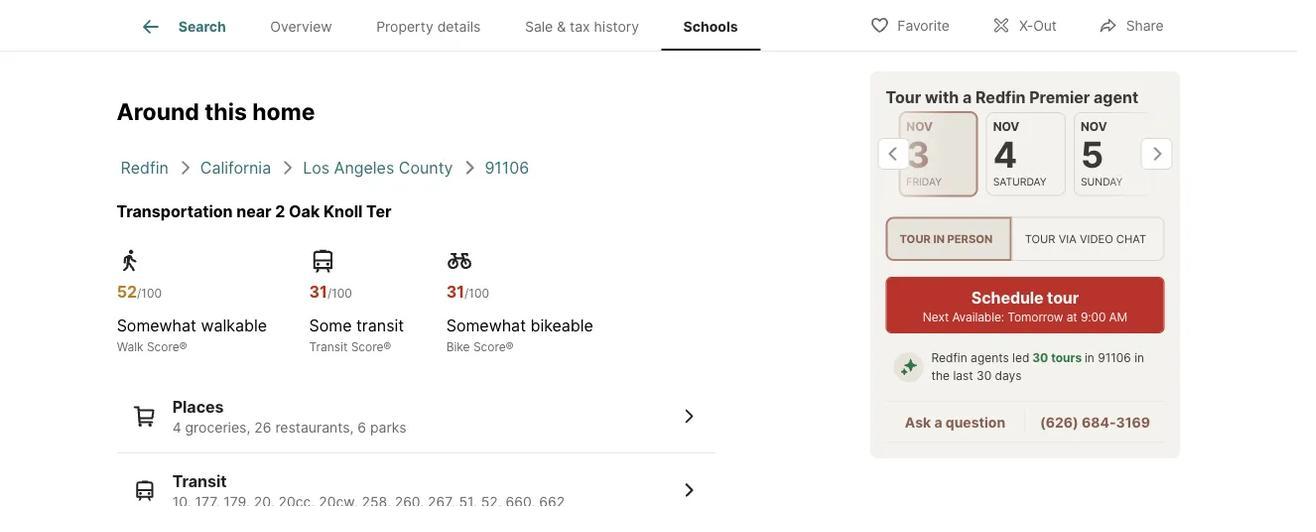 Task type: vqa. For each thing, say whether or not it's contained in the screenshot.
Mortgage ▾
no



Task type: describe. For each thing, give the bounding box(es) containing it.
tour via video chat
[[1025, 232, 1146, 246]]

next
[[923, 310, 949, 324]]

home
[[252, 98, 315, 126]]

31 /100 for some
[[309, 283, 352, 302]]

somewhat bikeable bike score ®
[[446, 317, 593, 354]]

4 for nov
[[993, 133, 1017, 176]]

52
[[117, 283, 137, 302]]

score for bikeable
[[473, 340, 506, 354]]

property
[[376, 18, 433, 35]]

nov for 5
[[1080, 120, 1107, 134]]

am
[[1109, 310, 1128, 324]]

share button
[[1082, 4, 1181, 45]]

near
[[236, 202, 272, 221]]

share
[[1126, 17, 1164, 34]]

ter
[[366, 202, 392, 221]]

ask a question link
[[905, 414, 1006, 431]]

some
[[309, 317, 352, 336]]

list box containing tour in person
[[886, 217, 1165, 261]]

search
[[178, 18, 226, 35]]

tour with a redfin premier agent
[[886, 87, 1139, 107]]

property details
[[376, 18, 481, 35]]

0 horizontal spatial 91106
[[485, 158, 529, 178]]

with
[[925, 87, 959, 107]]

tour in person
[[900, 232, 993, 246]]

score for walkable
[[147, 340, 179, 354]]

transit inside button
[[172, 472, 227, 491]]

details
[[437, 18, 481, 35]]

4 for places
[[172, 420, 181, 437]]

places 4 groceries, 26 restaurants, 6 parks
[[172, 398, 407, 437]]

schedule tour next available: tomorrow at 9:00 am
[[923, 288, 1128, 324]]

5
[[1080, 133, 1103, 176]]

previous image
[[878, 138, 910, 170]]

(626)
[[1040, 414, 1079, 431]]

(626) 684-3169
[[1040, 414, 1150, 431]]

® for bikeable
[[506, 340, 514, 354]]

search link
[[139, 15, 226, 39]]

california
[[200, 158, 271, 178]]

around this home
[[117, 98, 315, 126]]

sale & tax history
[[525, 18, 639, 35]]

oak
[[289, 202, 320, 221]]

groceries,
[[185, 420, 250, 437]]

around
[[117, 98, 199, 126]]

tours
[[1051, 351, 1082, 365]]

redfin link
[[121, 158, 169, 178]]

nov for 4
[[993, 120, 1019, 134]]

chat
[[1116, 232, 1146, 246]]

saturday
[[993, 175, 1046, 188]]

tomorrow
[[1008, 310, 1063, 324]]

sale
[[525, 18, 553, 35]]

via
[[1059, 232, 1077, 246]]

agent
[[1094, 87, 1139, 107]]

3
[[906, 133, 930, 176]]

30 for tours
[[1032, 351, 1048, 365]]

x-
[[1019, 17, 1033, 34]]

® for walkable
[[179, 340, 187, 354]]

somewhat walkable walk score ®
[[117, 317, 267, 354]]

ask
[[905, 414, 931, 431]]

walk
[[117, 340, 143, 354]]

tour
[[1047, 288, 1079, 307]]

restaurants,
[[275, 420, 354, 437]]

/100 for somewhat walkable
[[137, 287, 162, 301]]

bike
[[446, 340, 470, 354]]

/100 for some transit
[[327, 287, 352, 301]]

&
[[557, 18, 566, 35]]

52 /100
[[117, 283, 162, 302]]

knoll
[[323, 202, 363, 221]]

video
[[1080, 232, 1113, 246]]

premier
[[1029, 87, 1090, 107]]

(626) 684-3169 link
[[1040, 414, 1150, 431]]

tax
[[570, 18, 590, 35]]

3169
[[1116, 414, 1150, 431]]

last
[[953, 369, 973, 383]]



Task type: locate. For each thing, give the bounding box(es) containing it.
next image
[[1141, 138, 1173, 170]]

overview tab
[[248, 3, 354, 51]]

score down transit
[[351, 340, 383, 354]]

®
[[179, 340, 187, 354], [383, 340, 391, 354], [506, 340, 514, 354]]

2 vertical spatial redfin
[[931, 351, 967, 365]]

0 vertical spatial 91106
[[485, 158, 529, 178]]

los
[[303, 158, 330, 178]]

places
[[172, 398, 224, 417]]

days
[[995, 369, 1022, 383]]

tour left with
[[886, 87, 921, 107]]

x-out button
[[975, 4, 1074, 45]]

walkable
[[201, 317, 267, 336]]

1 /100 from the left
[[137, 287, 162, 301]]

® for transit
[[383, 340, 391, 354]]

® right bike
[[506, 340, 514, 354]]

question
[[946, 414, 1006, 431]]

1 vertical spatial 4
[[172, 420, 181, 437]]

3 nov from the left
[[1080, 120, 1107, 134]]

somewhat inside somewhat bikeable bike score ®
[[446, 317, 526, 336]]

1 vertical spatial redfin
[[121, 158, 169, 178]]

® down transit
[[383, 340, 391, 354]]

1 ® from the left
[[179, 340, 187, 354]]

91106 link
[[485, 158, 529, 178]]

tab list containing search
[[117, 0, 776, 51]]

transit inside some transit transit score ®
[[309, 340, 348, 354]]

out
[[1033, 17, 1057, 34]]

person
[[947, 232, 993, 246]]

score inside somewhat bikeable bike score ®
[[473, 340, 506, 354]]

1 horizontal spatial score
[[351, 340, 383, 354]]

1 horizontal spatial 30
[[1032, 351, 1048, 365]]

score right bike
[[473, 340, 506, 354]]

nov 4 saturday
[[993, 120, 1046, 188]]

in inside list box
[[933, 232, 945, 246]]

score for transit
[[351, 340, 383, 354]]

tour left the via
[[1025, 232, 1056, 246]]

2 31 /100 from the left
[[446, 283, 489, 302]]

redfin
[[976, 87, 1026, 107], [121, 158, 169, 178], [931, 351, 967, 365]]

property details tab
[[354, 3, 503, 51]]

0 vertical spatial 4
[[993, 133, 1017, 176]]

31 /100
[[309, 283, 352, 302], [446, 283, 489, 302]]

1 horizontal spatial a
[[963, 87, 972, 107]]

nov for 3
[[906, 120, 933, 134]]

31 for some
[[309, 283, 327, 302]]

/100 inside 52 /100
[[137, 287, 162, 301]]

4 inside nov 4 saturday
[[993, 133, 1017, 176]]

redfin for redfin
[[121, 158, 169, 178]]

® right walk
[[179, 340, 187, 354]]

0 horizontal spatial somewhat
[[117, 317, 196, 336]]

0 horizontal spatial /100
[[137, 287, 162, 301]]

agents
[[971, 351, 1009, 365]]

4 down places on the left bottom
[[172, 420, 181, 437]]

nov inside nov 4 saturday
[[993, 120, 1019, 134]]

somewhat up walk
[[117, 317, 196, 336]]

2 ® from the left
[[383, 340, 391, 354]]

30 inside in the last 30 days
[[977, 369, 992, 383]]

31 up some
[[309, 283, 327, 302]]

tour for tour in person
[[900, 232, 931, 246]]

1 horizontal spatial 31
[[446, 283, 465, 302]]

score inside somewhat walkable walk score ®
[[147, 340, 179, 354]]

3 score from the left
[[473, 340, 506, 354]]

somewhat for 31
[[446, 317, 526, 336]]

schools tab
[[661, 3, 760, 51]]

1 horizontal spatial 31 /100
[[446, 283, 489, 302]]

1 horizontal spatial 4
[[993, 133, 1017, 176]]

transit button
[[117, 454, 716, 507]]

score right walk
[[147, 340, 179, 354]]

31 for somewhat
[[446, 283, 465, 302]]

1 horizontal spatial nov
[[993, 120, 1019, 134]]

2 horizontal spatial in
[[1135, 351, 1144, 365]]

somewhat for 52
[[117, 317, 196, 336]]

friday
[[906, 175, 942, 188]]

schedule
[[972, 288, 1044, 307]]

tour for tour via video chat
[[1025, 232, 1056, 246]]

0 horizontal spatial 31 /100
[[309, 283, 352, 302]]

2 nov from the left
[[993, 120, 1019, 134]]

0 vertical spatial transit
[[309, 340, 348, 354]]

transit down groceries,
[[172, 472, 227, 491]]

1 31 from the left
[[309, 283, 327, 302]]

tour left person
[[900, 232, 931, 246]]

overview
[[270, 18, 332, 35]]

/100 for somewhat bikeable
[[465, 287, 489, 301]]

31 /100 up some
[[309, 283, 352, 302]]

2 score from the left
[[351, 340, 383, 354]]

1 nov from the left
[[906, 120, 933, 134]]

9:00
[[1081, 310, 1106, 324]]

0 vertical spatial 30
[[1032, 351, 1048, 365]]

1 horizontal spatial /100
[[327, 287, 352, 301]]

parks
[[370, 420, 407, 437]]

los angeles county
[[303, 158, 453, 178]]

1 horizontal spatial 91106
[[1098, 351, 1131, 365]]

transit
[[356, 317, 404, 336]]

some transit transit score ®
[[309, 317, 404, 354]]

in the last 30 days
[[931, 351, 1144, 383]]

nov 5 sunday
[[1080, 120, 1123, 188]]

1 vertical spatial 91106
[[1098, 351, 1131, 365]]

tour for tour with a redfin premier agent
[[886, 87, 921, 107]]

0 horizontal spatial 30
[[977, 369, 992, 383]]

0 horizontal spatial nov
[[906, 120, 933, 134]]

4 down tour with a redfin premier agent
[[993, 133, 1017, 176]]

favorite button
[[853, 4, 967, 45]]

® inside some transit transit score ®
[[383, 340, 391, 354]]

31
[[309, 283, 327, 302], [446, 283, 465, 302]]

x-out
[[1019, 17, 1057, 34]]

1 horizontal spatial in
[[1085, 351, 1095, 365]]

91106
[[485, 158, 529, 178], [1098, 351, 1131, 365]]

2
[[275, 202, 285, 221]]

favorite
[[898, 17, 950, 34]]

score inside some transit transit score ®
[[351, 340, 383, 354]]

california link
[[200, 158, 271, 178]]

4 inside "places 4 groceries, 26 restaurants, 6 parks"
[[172, 420, 181, 437]]

/100 up bike
[[465, 287, 489, 301]]

history
[[594, 18, 639, 35]]

angeles
[[334, 158, 394, 178]]

® inside somewhat bikeable bike score ®
[[506, 340, 514, 354]]

/100 up some
[[327, 287, 352, 301]]

1 31 /100 from the left
[[309, 283, 352, 302]]

a
[[963, 87, 972, 107], [934, 414, 942, 431]]

nov 3 friday
[[906, 120, 942, 188]]

in up 3169
[[1135, 351, 1144, 365]]

schools
[[683, 18, 738, 35]]

0 horizontal spatial score
[[147, 340, 179, 354]]

None button
[[898, 111, 978, 197], [986, 112, 1065, 196], [1073, 112, 1153, 196], [898, 111, 978, 197], [986, 112, 1065, 196], [1073, 112, 1153, 196]]

3 ® from the left
[[506, 340, 514, 354]]

6
[[358, 420, 366, 437]]

ask a question
[[905, 414, 1006, 431]]

0 horizontal spatial 4
[[172, 420, 181, 437]]

tab list
[[117, 0, 776, 51]]

2 31 from the left
[[446, 283, 465, 302]]

1 vertical spatial 30
[[977, 369, 992, 383]]

30 right led on the bottom of the page
[[1032, 351, 1048, 365]]

4
[[993, 133, 1017, 176], [172, 420, 181, 437]]

2 /100 from the left
[[327, 287, 352, 301]]

sale & tax history tab
[[503, 3, 661, 51]]

nov up previous icon
[[906, 120, 933, 134]]

1 score from the left
[[147, 340, 179, 354]]

this
[[205, 98, 247, 126]]

2 horizontal spatial nov
[[1080, 120, 1107, 134]]

2 horizontal spatial /100
[[465, 287, 489, 301]]

somewhat inside somewhat walkable walk score ®
[[117, 317, 196, 336]]

0 horizontal spatial a
[[934, 414, 942, 431]]

2 horizontal spatial score
[[473, 340, 506, 354]]

91106 right county
[[485, 158, 529, 178]]

nov inside nov 3 friday
[[906, 120, 933, 134]]

2 horizontal spatial ®
[[506, 340, 514, 354]]

bikeable
[[530, 317, 593, 336]]

in left person
[[933, 232, 945, 246]]

/100 up walk
[[137, 287, 162, 301]]

somewhat
[[117, 317, 196, 336], [446, 317, 526, 336]]

0 horizontal spatial 31
[[309, 283, 327, 302]]

the
[[931, 369, 950, 383]]

26
[[254, 420, 271, 437]]

nov down tour with a redfin premier agent
[[993, 120, 1019, 134]]

/100
[[137, 287, 162, 301], [327, 287, 352, 301], [465, 287, 489, 301]]

redfin right with
[[976, 87, 1026, 107]]

redfin up the
[[931, 351, 967, 365]]

0 horizontal spatial ®
[[179, 340, 187, 354]]

91106 down am
[[1098, 351, 1131, 365]]

redfin for redfin agents led 30 tours in 91106
[[931, 351, 967, 365]]

redfin up the 'transportation'
[[121, 158, 169, 178]]

684-
[[1082, 414, 1116, 431]]

in
[[933, 232, 945, 246], [1085, 351, 1095, 365], [1135, 351, 1144, 365]]

1 somewhat from the left
[[117, 317, 196, 336]]

transportation
[[117, 202, 233, 221]]

3 /100 from the left
[[465, 287, 489, 301]]

0 horizontal spatial in
[[933, 232, 945, 246]]

0 horizontal spatial transit
[[172, 472, 227, 491]]

2 horizontal spatial redfin
[[976, 87, 1026, 107]]

at
[[1067, 310, 1078, 324]]

score
[[147, 340, 179, 354], [351, 340, 383, 354], [473, 340, 506, 354]]

los angeles county link
[[303, 158, 453, 178]]

somewhat up bike
[[446, 317, 526, 336]]

30 down 'agents'
[[977, 369, 992, 383]]

® inside somewhat walkable walk score ®
[[179, 340, 187, 354]]

nov inside nov 5 sunday
[[1080, 120, 1107, 134]]

1 horizontal spatial transit
[[309, 340, 348, 354]]

31 /100 up bike
[[446, 283, 489, 302]]

transit down some
[[309, 340, 348, 354]]

a right ask
[[934, 414, 942, 431]]

list box
[[886, 217, 1165, 261]]

a right with
[[963, 87, 972, 107]]

1 horizontal spatial redfin
[[931, 351, 967, 365]]

redfin agents led 30 tours in 91106
[[931, 351, 1131, 365]]

1 vertical spatial a
[[934, 414, 942, 431]]

transportation near 2 oak knoll ter
[[117, 202, 392, 221]]

1 horizontal spatial ®
[[383, 340, 391, 354]]

1 vertical spatial transit
[[172, 472, 227, 491]]

1 horizontal spatial somewhat
[[446, 317, 526, 336]]

nov down agent
[[1080, 120, 1107, 134]]

30
[[1032, 351, 1048, 365], [977, 369, 992, 383]]

available:
[[952, 310, 1004, 324]]

0 vertical spatial redfin
[[976, 87, 1026, 107]]

0 vertical spatial a
[[963, 87, 972, 107]]

in inside in the last 30 days
[[1135, 351, 1144, 365]]

in right tours
[[1085, 351, 1095, 365]]

county
[[399, 158, 453, 178]]

31 up bike
[[446, 283, 465, 302]]

led
[[1012, 351, 1030, 365]]

sunday
[[1080, 175, 1123, 188]]

2 somewhat from the left
[[446, 317, 526, 336]]

31 /100 for somewhat
[[446, 283, 489, 302]]

30 for days
[[977, 369, 992, 383]]

0 horizontal spatial redfin
[[121, 158, 169, 178]]



